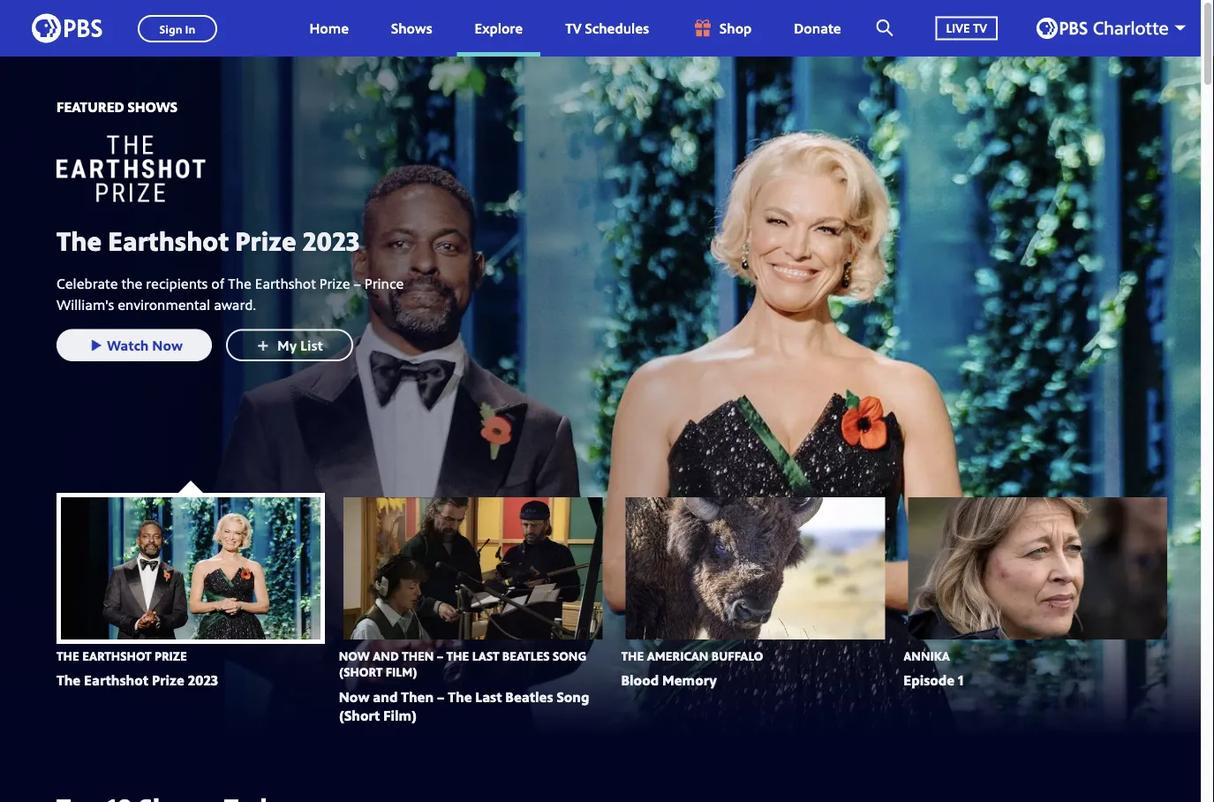 Task type: vqa. For each thing, say whether or not it's contained in the screenshot.


Task type: locate. For each thing, give the bounding box(es) containing it.
0 vertical spatial beatles
[[503, 647, 550, 664]]

ball right new in the top right of the page
[[1059, 187, 1082, 206]]

pm down 'featured'
[[61, 160, 81, 179]]

carolina inside 8:30 pm carolina business review
[[215, 187, 267, 206]]

shows right pbs
[[128, 97, 178, 116]]

(short
[[339, 664, 383, 681], [339, 706, 380, 725]]

0 vertical spatial the earthshot prize 2023 link
[[57, 223, 410, 259]]

new
[[1026, 187, 1055, 206]]

ball
[[1059, 187, 1082, 206], [401, 225, 424, 244]]

1 vertical spatial of
[[211, 274, 225, 293]]

earthshot inside celebrate the recipients of the earthshot prize – prince william's environmental award.
[[255, 274, 316, 293]]

1 horizontal spatial of
[[763, 187, 776, 206]]

pm inside 8:00 pm baseball: the capital of baseball
[[661, 160, 682, 179]]

1 8:00 from the left
[[28, 160, 57, 179]]

the up environmental
[[122, 274, 143, 293]]

full
[[1068, 286, 1092, 305]]

the right 'at'
[[482, 206, 503, 225]]

ball left affair
[[401, 225, 424, 244]]

the american buffalo blood memory
[[622, 647, 764, 690]]

the earthshot prize the earthshot prize 2023
[[57, 647, 218, 690]]

0 horizontal spatial ball
[[401, 225, 424, 244]]

8:00 down saturday
[[629, 160, 658, 179]]

on
[[80, 84, 100, 102]]

1 vertical spatial shows
[[128, 97, 178, 116]]

1 vertical spatial 2023
[[188, 671, 218, 690]]

2 baseball: from the left
[[909, 187, 965, 206]]

saturday
[[629, 120, 698, 139]]

watch now link
[[57, 329, 212, 361]]

earthshot
[[108, 223, 229, 259], [255, 274, 316, 293], [82, 647, 152, 664], [84, 671, 148, 690]]

0 horizontal spatial 2023
[[188, 671, 218, 690]]

1 horizontal spatial 2023
[[303, 223, 360, 259]]

1 horizontal spatial baseball:
[[909, 187, 965, 206]]

0 vertical spatial –
[[354, 274, 361, 293]]

search image
[[877, 19, 894, 36]]

1 carolina from the left
[[28, 187, 81, 206]]

prize inside celebrate the recipients of the earthshot prize – prince william's environmental award.
[[320, 274, 350, 293]]

0 vertical spatial shows
[[391, 18, 433, 37]]

1 vertical spatial now and then – the last beatles song (short film) link
[[339, 687, 590, 725]]

video thumbnail: the american buffalo blood memory image
[[626, 498, 886, 640]]

2023
[[303, 223, 360, 259], [188, 671, 218, 690]]

pm for the
[[661, 160, 682, 179]]

2023 inside the earthshot prize the earthshot prize 2023
[[188, 671, 218, 690]]

memory
[[663, 671, 717, 690]]

2 8:00 from the left
[[629, 160, 658, 179]]

tv
[[566, 18, 582, 37], [974, 20, 988, 36]]

8:00 inside '8:00 pm carolina impact'
[[28, 160, 57, 179]]

1 vertical spatial ball
[[401, 225, 424, 244]]

10:30
[[909, 160, 942, 179]]

8:00
[[28, 160, 57, 179], [629, 160, 658, 179]]

baseball: for 8:00
[[629, 187, 685, 206]]

video thumbnail: annika episode 1 image
[[909, 498, 1168, 640]]

1 vertical spatial –
[[437, 647, 444, 664]]

baseball: for 10:30
[[909, 187, 965, 206]]

shows
[[391, 18, 433, 37], [128, 97, 178, 116]]

song
[[553, 647, 587, 664], [557, 687, 590, 706]]

1 horizontal spatial ball
[[1059, 187, 1082, 206]]

eastern
[[100, 286, 149, 305]]

the inside celebrate the recipients of the earthshot prize – prince william's environmental award.
[[122, 274, 143, 293]]

home
[[310, 18, 349, 37]]

schedule
[[1095, 286, 1154, 305]]

then
[[402, 647, 434, 664], [401, 687, 434, 706]]

0 horizontal spatial tv
[[566, 18, 582, 37]]

1 horizontal spatial 8:00
[[629, 160, 658, 179]]

now
[[152, 336, 183, 355], [339, 647, 370, 664], [339, 687, 370, 706]]

pm inside 9:00 pm agatha christie's poirot: the affair at the victory ball
[[433, 160, 454, 179]]

pm right '10:30'
[[946, 160, 966, 179]]

pm for impact
[[61, 160, 81, 179]]

pm down saturday
[[661, 160, 682, 179]]

0 horizontal spatial of
[[211, 274, 225, 293]]

1 vertical spatial and
[[373, 687, 398, 706]]

pm inside 10:30 pm baseball: a whole new ball game
[[946, 160, 966, 179]]

0 vertical spatial and
[[373, 647, 399, 664]]

shows link
[[374, 0, 450, 57]]

the earthshot prize 2023 link
[[57, 223, 410, 259], [57, 671, 218, 690]]

environmental
[[118, 295, 210, 314]]

3 pm from the left
[[433, 160, 454, 179]]

film)
[[386, 664, 418, 681], [384, 706, 417, 725]]

1 pm from the left
[[61, 160, 81, 179]]

pm
[[61, 160, 81, 179], [246, 160, 266, 179], [433, 160, 454, 179], [661, 160, 682, 179], [946, 160, 966, 179]]

explore link
[[457, 0, 541, 57]]

4 pm from the left
[[661, 160, 682, 179]]

carolina for 8:30
[[215, 187, 267, 206]]

0 vertical spatial the
[[482, 206, 503, 225]]

blood
[[622, 671, 659, 690]]

1 horizontal spatial the
[[482, 206, 503, 225]]

0 horizontal spatial baseball:
[[629, 187, 685, 206]]

5 pm from the left
[[946, 160, 966, 179]]

the american buffalo link
[[622, 647, 764, 664]]

pm right 8:30
[[246, 160, 266, 179]]

episode 1 link
[[904, 671, 964, 690]]

1 vertical spatial the earthshot prize 2023 link
[[57, 671, 218, 690]]

tv right 'live'
[[974, 20, 988, 36]]

pm inside 8:30 pm carolina business review
[[246, 160, 266, 179]]

baseball: down '10:30'
[[909, 187, 965, 206]]

full schedule
[[1068, 286, 1154, 305]]

prize
[[235, 223, 297, 259], [320, 274, 350, 293], [155, 647, 187, 664], [152, 671, 185, 690]]

shows right home
[[391, 18, 433, 37]]

featured
[[57, 97, 124, 116]]

celebrate the recipients of the earthshot prize – prince william's environmental award.
[[57, 274, 404, 314]]

0 horizontal spatial carolina
[[28, 187, 81, 206]]

0 horizontal spatial shows
[[128, 97, 178, 116]]

donate link
[[777, 0, 859, 57]]

8:00 pm carolina impact
[[28, 160, 128, 206]]

carolina
[[28, 187, 81, 206], [215, 187, 267, 206]]

the earthshot prize 2023 link up celebrate the recipients of the earthshot prize – prince william's environmental award.
[[57, 223, 410, 259]]

whole
[[980, 187, 1022, 206]]

–
[[354, 274, 361, 293], [437, 647, 444, 664], [437, 687, 445, 706]]

1 vertical spatial (short
[[339, 706, 380, 725]]

pm for a
[[946, 160, 966, 179]]

1 horizontal spatial shows
[[391, 18, 433, 37]]

of right capital at the right top of the page
[[763, 187, 776, 206]]

of inside 8:00 pm baseball: the capital of baseball
[[763, 187, 776, 206]]

8:00 down what's
[[28, 160, 57, 179]]

carolina left impact
[[28, 187, 81, 206]]

tv left schedules
[[566, 18, 582, 37]]

ball inside 10:30 pm baseball: a whole new ball game
[[1059, 187, 1082, 206]]

pm inside '8:00 pm carolina impact'
[[61, 160, 81, 179]]

8:00 inside 8:00 pm baseball: the capital of baseball
[[629, 160, 658, 179]]

of inside celebrate the recipients of the earthshot prize – prince william's environmental award.
[[211, 274, 225, 293]]

impact
[[84, 187, 128, 206]]

recipients
[[146, 274, 208, 293]]

of up award.
[[211, 274, 225, 293]]

video thumbnail: now and then – the last beatles song (short film) now and then – the last beatles song (short film) image
[[343, 498, 603, 640]]

0 vertical spatial of
[[763, 187, 776, 206]]

tv schedules
[[566, 18, 650, 37]]

0 vertical spatial 2023
[[303, 223, 360, 259]]

0 horizontal spatial 8:00
[[28, 160, 57, 179]]

2 carolina from the left
[[215, 187, 267, 206]]

1 now and then – the last beatles song (short film) link from the top
[[339, 647, 587, 681]]

pbs
[[103, 84, 126, 102]]

prince
[[365, 274, 404, 293]]

0 horizontal spatial the
[[122, 274, 143, 293]]

carolina inside '8:00 pm carolina impact'
[[28, 187, 81, 206]]

the earthshot prize 2023 link down the earthshot prize link
[[57, 671, 218, 690]]

baseball: inside 10:30 pm baseball: a whole new ball game
[[909, 187, 965, 206]]

1 horizontal spatial carolina
[[215, 187, 267, 206]]

christie's
[[450, 187, 506, 206]]

0 vertical spatial ball
[[1059, 187, 1082, 206]]

2 vertical spatial now
[[339, 687, 370, 706]]

1 vertical spatial the
[[122, 274, 143, 293]]

live tv
[[947, 20, 988, 36]]

1 baseball: from the left
[[629, 187, 685, 206]]

carolina down 8:30
[[215, 187, 267, 206]]

baseball: down saturday
[[629, 187, 685, 206]]

annika link
[[904, 647, 951, 664]]

of
[[763, 187, 776, 206], [211, 274, 225, 293]]

2 pm from the left
[[246, 160, 266, 179]]

tonight
[[204, 84, 261, 102]]

2 vertical spatial –
[[437, 687, 445, 706]]

agatha
[[401, 187, 446, 206]]

beatles
[[503, 647, 550, 664], [506, 687, 554, 706]]

donate
[[795, 18, 842, 37]]

0 vertical spatial now and then – the last beatles song (short film) link
[[339, 647, 587, 681]]

now and then – the last beatles song (short film) link
[[339, 647, 587, 681], [339, 687, 590, 725]]

baseball:
[[629, 187, 685, 206], [909, 187, 965, 206]]

last
[[472, 647, 500, 664], [476, 687, 502, 706]]

0 vertical spatial now
[[152, 336, 183, 355]]

1 vertical spatial then
[[401, 687, 434, 706]]

baseball
[[780, 187, 832, 206]]

the inside the american buffalo blood memory
[[622, 647, 644, 664]]

home link
[[292, 0, 367, 57]]

pm right 9:00
[[433, 160, 454, 179]]

0 vertical spatial (short
[[339, 664, 383, 681]]

the
[[688, 187, 712, 206], [401, 206, 425, 225], [57, 223, 102, 259], [228, 274, 252, 293], [57, 647, 79, 664], [447, 647, 469, 664], [622, 647, 644, 664], [57, 671, 81, 690], [448, 687, 472, 706]]

and
[[373, 647, 399, 664], [373, 687, 398, 706]]

baseball: inside 8:00 pm baseball: the capital of baseball
[[629, 187, 685, 206]]

the
[[482, 206, 503, 225], [122, 274, 143, 293]]



Task type: describe. For each thing, give the bounding box(es) containing it.
0 vertical spatial then
[[402, 647, 434, 664]]

game
[[1085, 187, 1123, 206]]

pm for christie's
[[433, 160, 454, 179]]

8:00 for 8:00 pm baseball: the capital of baseball
[[629, 160, 658, 179]]

the earthshot prize link
[[57, 647, 187, 664]]

the inside 9:00 pm agatha christie's poirot: the affair at the victory ball
[[401, 206, 425, 225]]

featured shows
[[57, 97, 178, 116]]

1 the earthshot prize 2023 link from the top
[[57, 223, 410, 259]]

the inside 8:00 pm baseball: the capital of baseball
[[688, 187, 712, 206]]

9:00
[[401, 160, 430, 179]]

1 vertical spatial song
[[557, 687, 590, 706]]

0 vertical spatial last
[[472, 647, 500, 664]]

charlotte
[[129, 84, 201, 102]]

pm for business
[[246, 160, 266, 179]]

full schedule link
[[1068, 286, 1173, 306]]

buffalo
[[712, 647, 764, 664]]

william's
[[57, 295, 114, 314]]

now and then – the last beatles song (short film) now and then – the last beatles song (short film)
[[339, 647, 590, 725]]

8:30
[[215, 160, 243, 179]]

timezone: eastern
[[28, 286, 149, 305]]

8:30 pm carolina business review
[[215, 160, 324, 225]]

carolina for 8:00
[[28, 187, 81, 206]]

episode
[[904, 671, 955, 690]]

capital
[[715, 187, 759, 206]]

a
[[968, 187, 977, 206]]

the inside celebrate the recipients of the earthshot prize – prince william's environmental award.
[[228, 274, 252, 293]]

pbs image
[[32, 8, 102, 48]]

celebrate
[[57, 274, 118, 293]]

award.
[[214, 295, 257, 314]]

10:30 pm baseball: a whole new ball game
[[909, 160, 1123, 206]]

american
[[647, 647, 709, 664]]

2 now and then – the last beatles song (short film) link from the top
[[339, 687, 590, 725]]

9:00 pm agatha christie's poirot: the affair at the victory ball
[[401, 160, 551, 244]]

live tv link
[[919, 0, 1016, 57]]

video thumbnail: the earthshot prize the earthshot prize 2023 image
[[61, 498, 321, 640]]

1 (short from the top
[[339, 664, 383, 681]]

poirot:
[[510, 187, 551, 206]]

1 vertical spatial film)
[[384, 706, 417, 725]]

schedules
[[585, 18, 650, 37]]

8:00 for 8:00 pm carolina impact
[[28, 160, 57, 179]]

1 vertical spatial now
[[339, 647, 370, 664]]

victory
[[507, 206, 551, 225]]

timezone:
[[28, 286, 96, 305]]

watch now
[[107, 336, 183, 355]]

watch
[[107, 336, 149, 355]]

shop link
[[674, 0, 770, 57]]

1
[[959, 671, 964, 690]]

pbs charlotte image
[[1037, 18, 1169, 39]]

shop
[[720, 18, 752, 37]]

0 vertical spatial film)
[[386, 664, 418, 681]]

ball inside 9:00 pm agatha christie's poirot: the affair at the victory ball
[[401, 225, 424, 244]]

the earthshot prize 2023
[[57, 223, 360, 259]]

review
[[215, 206, 260, 225]]

1 and from the top
[[373, 647, 399, 664]]

tv schedules link
[[548, 0, 667, 57]]

1 vertical spatial beatles
[[506, 687, 554, 706]]

2 and from the top
[[373, 687, 398, 706]]

affair
[[428, 206, 463, 225]]

annika episode 1
[[904, 647, 964, 690]]

what's
[[28, 84, 77, 102]]

1 horizontal spatial tv
[[974, 20, 988, 36]]

2 the earthshot prize 2023 link from the top
[[57, 671, 218, 690]]

8:00 pm baseball: the capital of baseball
[[629, 160, 832, 206]]

live
[[947, 20, 971, 36]]

business
[[271, 187, 324, 206]]

1 vertical spatial last
[[476, 687, 502, 706]]

what's on pbs charlotte tonight
[[28, 84, 261, 102]]

the earthshot prize image
[[57, 136, 322, 202]]

the inside 9:00 pm agatha christie's poirot: the affair at the victory ball
[[482, 206, 503, 225]]

0 vertical spatial song
[[553, 647, 587, 664]]

annika
[[904, 647, 951, 664]]

– inside celebrate the recipients of the earthshot prize – prince william's environmental award.
[[354, 274, 361, 293]]

2 (short from the top
[[339, 706, 380, 725]]

explore
[[475, 18, 523, 37]]

blood memory link
[[622, 671, 717, 690]]

at
[[466, 206, 479, 225]]



